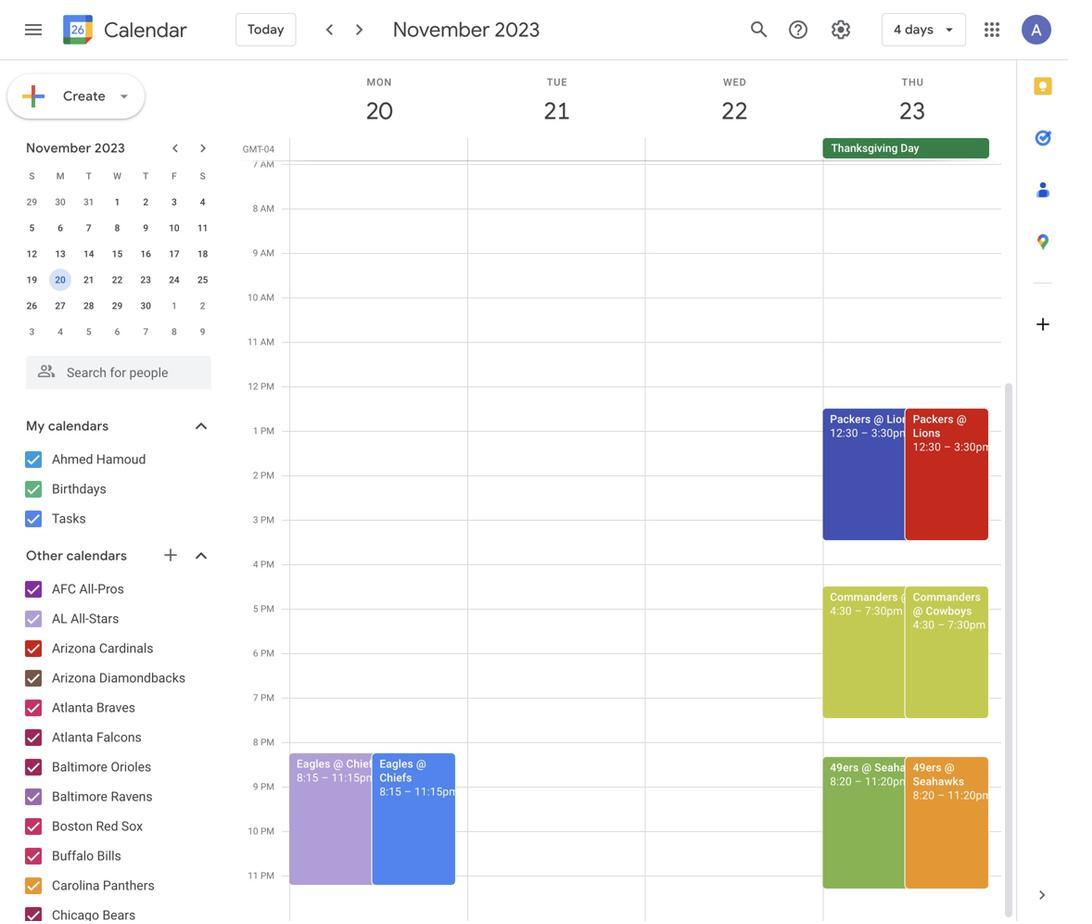 Task type: describe. For each thing, give the bounding box(es) containing it.
4 up 11 element
[[200, 197, 205, 208]]

1 s from the left
[[29, 171, 35, 182]]

0 horizontal spatial 4:30
[[830, 605, 852, 618]]

falcons
[[96, 730, 142, 745]]

27
[[55, 300, 66, 312]]

7 am
[[253, 159, 274, 170]]

wed 22
[[720, 76, 747, 127]]

20 inside mon 20
[[365, 96, 391, 127]]

row containing 26
[[18, 293, 217, 319]]

afc all-pros
[[52, 582, 124, 597]]

pm for 3 pm
[[260, 515, 274, 526]]

9 pm
[[253, 782, 274, 793]]

atlanta for atlanta braves
[[52, 700, 93, 716]]

25
[[197, 274, 208, 286]]

grid containing 20
[[237, 60, 1016, 922]]

2 49ers from the left
[[913, 762, 942, 775]]

21 inside row group
[[84, 274, 94, 286]]

row containing 19
[[18, 267, 217, 293]]

create
[[63, 88, 106, 105]]

4 for 4 pm
[[253, 559, 258, 570]]

11 am
[[248, 337, 274, 348]]

7 for 7 pm
[[253, 693, 258, 704]]

today
[[248, 21, 284, 38]]

10 pm
[[248, 826, 274, 837]]

5 for december 5 element
[[86, 326, 91, 337]]

1 49ers from the left
[[830, 762, 859, 775]]

24 element
[[163, 269, 185, 291]]

december 1 element
[[163, 295, 185, 317]]

1 vertical spatial seahawks
[[913, 776, 964, 789]]

baltimore for baltimore ravens
[[52, 789, 108, 805]]

mon 20
[[365, 76, 392, 127]]

red
[[96, 819, 118, 834]]

2 for december 2 element
[[200, 300, 205, 312]]

2 cell from the left
[[468, 138, 645, 160]]

wed
[[723, 76, 747, 88]]

am for 11 am
[[260, 337, 274, 348]]

my calendars button
[[4, 412, 230, 441]]

today button
[[235, 7, 296, 52]]

settings menu image
[[830, 19, 852, 41]]

arizona for arizona cardinals
[[52, 641, 96, 656]]

orioles
[[111, 760, 151, 775]]

2 packers from the left
[[913, 413, 954, 426]]

8 for 8 pm
[[253, 737, 258, 748]]

pm for 7 pm
[[260, 693, 274, 704]]

0 horizontal spatial 7:30pm
[[865, 605, 903, 618]]

other calendars button
[[4, 541, 230, 571]]

20 link
[[358, 90, 400, 133]]

30 element
[[135, 295, 157, 317]]

9 am
[[253, 248, 274, 259]]

7 up the 14 element
[[86, 223, 91, 234]]

thanksgiving day row
[[282, 138, 1016, 160]]

26
[[27, 300, 37, 312]]

19 element
[[21, 269, 43, 291]]

calendar element
[[59, 11, 187, 52]]

sox
[[121, 819, 143, 834]]

1 horizontal spatial 4:30
[[913, 619, 935, 632]]

15
[[112, 248, 123, 260]]

Search for people text field
[[37, 356, 200, 389]]

10 for 10 pm
[[248, 826, 258, 837]]

calendars for other calendars
[[66, 548, 127, 565]]

10 element
[[163, 217, 185, 239]]

december 8 element
[[163, 321, 185, 343]]

december 5 element
[[78, 321, 100, 343]]

thanksgiving day
[[831, 142, 919, 155]]

braves
[[96, 700, 135, 716]]

december 2 element
[[192, 295, 214, 317]]

9 for 9 am
[[253, 248, 258, 259]]

bills
[[97, 849, 121, 864]]

al all-stars
[[52, 611, 119, 627]]

other calendars list
[[4, 575, 230, 922]]

carolina panthers
[[52, 878, 155, 894]]

1 vertical spatial cowboys
[[926, 605, 972, 618]]

21 element
[[78, 269, 100, 291]]

al
[[52, 611, 67, 627]]

days
[[905, 21, 934, 38]]

atlanta for atlanta falcons
[[52, 730, 93, 745]]

24
[[169, 274, 179, 286]]

0 vertical spatial 8:20
[[830, 776, 852, 789]]

22 inside row
[[112, 274, 123, 286]]

cardinals
[[99, 641, 153, 656]]

thu
[[902, 76, 924, 88]]

ahmed hamoud
[[52, 452, 146, 467]]

1 vertical spatial 8:20
[[913, 789, 935, 802]]

5 pm
[[253, 604, 274, 615]]

stars
[[89, 611, 119, 627]]

arizona diamondbacks
[[52, 671, 185, 686]]

17 element
[[163, 243, 185, 265]]

23 inside row group
[[140, 274, 151, 286]]

7 pm
[[253, 693, 274, 704]]

november 2023 grid
[[18, 163, 217, 345]]

birthdays
[[52, 482, 106, 497]]

1 horizontal spatial 11:20pm
[[948, 789, 992, 802]]

0 horizontal spatial november
[[26, 140, 91, 157]]

1 commanders from the left
[[830, 591, 898, 604]]

1 horizontal spatial 12:30
[[913, 441, 941, 454]]

0 horizontal spatial 11:20pm
[[865, 776, 909, 789]]

pm for 4 pm
[[260, 559, 274, 570]]

1 vertical spatial 2023
[[95, 140, 125, 157]]

1 horizontal spatial 7:30pm
[[948, 619, 986, 632]]

0 vertical spatial 1
[[115, 197, 120, 208]]

0 vertical spatial 5
[[29, 223, 34, 234]]

11 for 11
[[197, 223, 208, 234]]

row containing 3
[[18, 319, 217, 345]]

22 element
[[106, 269, 128, 291]]

gmt-
[[243, 144, 264, 155]]

23 element
[[135, 269, 157, 291]]

3 for december 3 element
[[29, 326, 34, 337]]

1 packers from the left
[[830, 413, 871, 426]]

october 31 element
[[78, 191, 100, 213]]

december 7 element
[[135, 321, 157, 343]]

0 vertical spatial chiefs
[[346, 758, 379, 771]]

7 for 7 am
[[253, 159, 258, 170]]

ahmed
[[52, 452, 93, 467]]

tasks
[[52, 511, 86, 527]]

row containing 5
[[18, 215, 217, 241]]

10 for 10 am
[[248, 292, 258, 303]]

row containing s
[[18, 163, 217, 189]]

0 horizontal spatial 6
[[58, 223, 63, 234]]

3 cell from the left
[[645, 138, 823, 160]]

26 element
[[21, 295, 43, 317]]

11 for 11 pm
[[248, 871, 258, 882]]

1 vertical spatial lions
[[913, 427, 940, 440]]

27 element
[[49, 295, 71, 317]]

8 for 8 am
[[253, 203, 258, 214]]

pm for 12 pm
[[260, 381, 274, 392]]

0 horizontal spatial november 2023
[[26, 140, 125, 157]]

baltimore ravens
[[52, 789, 153, 805]]

buffalo bills
[[52, 849, 121, 864]]

10 am
[[248, 292, 274, 303]]

6 for 6 pm
[[253, 648, 258, 659]]

8 am
[[253, 203, 274, 214]]

9 up 16 element on the top of page
[[143, 223, 148, 234]]

december 4 element
[[49, 321, 71, 343]]

17
[[169, 248, 179, 260]]

1 horizontal spatial november
[[393, 17, 490, 43]]

2 commanders from the left
[[913, 591, 981, 604]]

6 pm
[[253, 648, 274, 659]]

panthers
[[103, 878, 155, 894]]

buffalo
[[52, 849, 94, 864]]

21 link
[[536, 90, 578, 133]]

0 horizontal spatial 12:30
[[830, 427, 858, 440]]

20 cell
[[46, 267, 75, 293]]

boston red sox
[[52, 819, 143, 834]]

25 element
[[192, 269, 214, 291]]

am for 8 am
[[260, 203, 274, 214]]

10 for 10
[[169, 223, 179, 234]]

8 pm
[[253, 737, 274, 748]]

8 for december 8 element
[[172, 326, 177, 337]]

baltimore for baltimore orioles
[[52, 760, 108, 775]]

am for 7 am
[[260, 159, 274, 170]]

4 days button
[[882, 7, 966, 52]]

hamoud
[[96, 452, 146, 467]]

tue
[[547, 76, 568, 88]]

23 link
[[891, 90, 934, 133]]

december 9 element
[[192, 321, 214, 343]]

11 element
[[192, 217, 214, 239]]



Task type: vqa. For each thing, say whether or not it's contained in the screenshot.
first cell
yes



Task type: locate. For each thing, give the bounding box(es) containing it.
0 horizontal spatial 29
[[27, 197, 37, 208]]

28
[[84, 300, 94, 312]]

add other calendars image
[[161, 546, 180, 565]]

21 down tue
[[542, 96, 569, 127]]

pm up 1 pm
[[260, 381, 274, 392]]

16
[[140, 248, 151, 260]]

packers @ lions 12:30 – 3:30pm packers @ lions 12:30 – 3:30pm
[[830, 413, 992, 454]]

22 down the 15
[[112, 274, 123, 286]]

1 horizontal spatial 12
[[248, 381, 258, 392]]

3 up 4 pm
[[253, 515, 258, 526]]

2 am from the top
[[260, 203, 274, 214]]

5 down 4 pm
[[253, 604, 258, 615]]

pm for 10 pm
[[260, 826, 274, 837]]

1 down w
[[115, 197, 120, 208]]

am down 8 am
[[260, 248, 274, 259]]

2023 up w
[[95, 140, 125, 157]]

diamondbacks
[[99, 671, 185, 686]]

6 row from the top
[[18, 293, 217, 319]]

4 days
[[894, 21, 934, 38]]

7:30pm
[[865, 605, 903, 618], [948, 619, 986, 632]]

all- right al
[[71, 611, 89, 627]]

16 element
[[135, 243, 157, 265]]

@
[[874, 413, 884, 426], [957, 413, 967, 426], [901, 591, 911, 604], [913, 605, 923, 618], [333, 758, 343, 771], [416, 758, 426, 771], [862, 762, 872, 775], [944, 762, 955, 775]]

11 down 10 pm
[[248, 871, 258, 882]]

other
[[26, 548, 63, 565]]

19
[[27, 274, 37, 286]]

boston
[[52, 819, 93, 834]]

8 pm from the top
[[260, 693, 274, 704]]

2 up 16 element on the top of page
[[143, 197, 148, 208]]

–
[[861, 427, 868, 440], [944, 441, 951, 454], [855, 605, 862, 618], [938, 619, 945, 632], [321, 772, 329, 785], [855, 776, 862, 789], [404, 786, 412, 799], [938, 789, 945, 802]]

s right f
[[200, 171, 206, 182]]

30 down m
[[55, 197, 66, 208]]

21 down 14
[[84, 274, 94, 286]]

0 horizontal spatial 8:20
[[830, 776, 852, 789]]

thu 23
[[898, 76, 924, 127]]

pm for 11 pm
[[260, 871, 274, 882]]

9 for december 9 element
[[200, 326, 205, 337]]

6 down 5 pm
[[253, 648, 258, 659]]

pm down 1 pm
[[260, 470, 274, 481]]

21
[[542, 96, 569, 127], [84, 274, 94, 286]]

row group containing 29
[[18, 189, 217, 345]]

0 vertical spatial 30
[[55, 197, 66, 208]]

am up 12 pm
[[260, 337, 274, 348]]

0 horizontal spatial s
[[29, 171, 35, 182]]

atlanta up atlanta falcons
[[52, 700, 93, 716]]

ravens
[[111, 789, 153, 805]]

29 for 29 element on the top of the page
[[112, 300, 123, 312]]

4 pm
[[253, 559, 274, 570]]

0 vertical spatial november
[[393, 17, 490, 43]]

11 up 18
[[197, 223, 208, 234]]

20 down the mon
[[365, 96, 391, 127]]

1 vertical spatial 30
[[140, 300, 151, 312]]

cell down 22 link
[[645, 138, 823, 160]]

30 for 30 element
[[140, 300, 151, 312]]

pm down 3 pm
[[260, 559, 274, 570]]

0 vertical spatial seahawks
[[875, 762, 926, 775]]

1 horizontal spatial 3:30pm
[[954, 441, 992, 454]]

12 pm from the top
[[260, 871, 274, 882]]

1 horizontal spatial 6
[[115, 326, 120, 337]]

1 horizontal spatial 3
[[172, 197, 177, 208]]

pm up 4 pm
[[260, 515, 274, 526]]

5 am from the top
[[260, 337, 274, 348]]

49ers
[[830, 762, 859, 775], [913, 762, 942, 775]]

am down 7 am
[[260, 203, 274, 214]]

4 for december 4 element
[[58, 326, 63, 337]]

5 down 28 element
[[86, 326, 91, 337]]

11 inside row
[[197, 223, 208, 234]]

0 vertical spatial 22
[[720, 96, 747, 127]]

calendars up ahmed on the left
[[48, 418, 109, 435]]

28 element
[[78, 295, 100, 317]]

0 horizontal spatial 30
[[55, 197, 66, 208]]

0 horizontal spatial 11:15pm
[[332, 772, 376, 785]]

8 down december 1 element
[[172, 326, 177, 337]]

2 horizontal spatial 5
[[253, 604, 258, 615]]

0 vertical spatial all-
[[79, 582, 98, 597]]

9 up 10 am
[[253, 248, 258, 259]]

carolina
[[52, 878, 100, 894]]

8 up 9 pm
[[253, 737, 258, 748]]

0 vertical spatial 8:15
[[297, 772, 318, 785]]

calendars for my calendars
[[48, 418, 109, 435]]

18
[[197, 248, 208, 260]]

5 down october 29 element
[[29, 223, 34, 234]]

3 pm from the top
[[260, 470, 274, 481]]

2 s from the left
[[200, 171, 206, 182]]

23 down 16
[[140, 274, 151, 286]]

2 down 1 pm
[[253, 470, 258, 481]]

1 vertical spatial 8:15
[[380, 786, 401, 799]]

calendar
[[104, 17, 187, 43]]

4 am from the top
[[260, 292, 274, 303]]

arizona for arizona diamondbacks
[[52, 671, 96, 686]]

9 down december 2 element
[[200, 326, 205, 337]]

pm down 10 pm
[[260, 871, 274, 882]]

4:30
[[830, 605, 852, 618], [913, 619, 935, 632]]

4 down 3 pm
[[253, 559, 258, 570]]

11 for 11 am
[[248, 337, 258, 348]]

12 for 12
[[27, 248, 37, 260]]

11:20pm
[[865, 776, 909, 789], [948, 789, 992, 802]]

0 horizontal spatial eagles
[[297, 758, 330, 771]]

1 horizontal spatial 2
[[200, 300, 205, 312]]

am down 9 am
[[260, 292, 274, 303]]

baltimore up boston
[[52, 789, 108, 805]]

1 vertical spatial 12:30
[[913, 441, 941, 454]]

1 vertical spatial all-
[[71, 611, 89, 627]]

december 3 element
[[21, 321, 43, 343]]

0 vertical spatial 3
[[172, 197, 177, 208]]

pm for 1 pm
[[260, 426, 274, 437]]

11 down 10 am
[[248, 337, 258, 348]]

0 vertical spatial 23
[[898, 96, 924, 127]]

pm for 8 pm
[[260, 737, 274, 748]]

december 6 element
[[106, 321, 128, 343]]

thanksgiving day button
[[823, 138, 989, 159]]

t
[[86, 171, 92, 182], [143, 171, 149, 182]]

mon
[[367, 76, 392, 88]]

5 row from the top
[[18, 267, 217, 293]]

6 inside 'december 6' element
[[115, 326, 120, 337]]

7 pm from the top
[[260, 648, 274, 659]]

2 pm
[[253, 470, 274, 481]]

row down 22 element
[[18, 293, 217, 319]]

2 vertical spatial 3
[[253, 515, 258, 526]]

t up october 31 'element'
[[86, 171, 92, 182]]

pm down 5 pm
[[260, 648, 274, 659]]

1 vertical spatial 1
[[172, 300, 177, 312]]

cell down 20 'link' on the top of the page
[[290, 138, 468, 160]]

11:15pm
[[332, 772, 376, 785], [414, 786, 459, 799]]

0 horizontal spatial 21
[[84, 274, 94, 286]]

0 vertical spatial atlanta
[[52, 700, 93, 716]]

12
[[27, 248, 37, 260], [248, 381, 258, 392]]

0 vertical spatial november 2023
[[393, 17, 540, 43]]

4 left days
[[894, 21, 902, 38]]

2 arizona from the top
[[52, 671, 96, 686]]

22 down wed
[[720, 96, 747, 127]]

0 vertical spatial 2
[[143, 197, 148, 208]]

5 inside december 5 element
[[86, 326, 91, 337]]

0 horizontal spatial 5
[[29, 223, 34, 234]]

10
[[169, 223, 179, 234], [248, 292, 258, 303], [248, 826, 258, 837]]

s
[[29, 171, 35, 182], [200, 171, 206, 182]]

tab list
[[1017, 60, 1068, 870]]

am for 10 am
[[260, 292, 274, 303]]

3 pm
[[253, 515, 274, 526]]

0 vertical spatial cowboys
[[914, 591, 960, 604]]

0 vertical spatial 3:30pm
[[871, 427, 909, 440]]

2 atlanta from the top
[[52, 730, 93, 745]]

2 horizontal spatial 1
[[253, 426, 258, 437]]

10 up 11 am
[[248, 292, 258, 303]]

pm down 8 pm at the bottom left of page
[[260, 782, 274, 793]]

2 down 25 element
[[200, 300, 205, 312]]

1 vertical spatial arizona
[[52, 671, 96, 686]]

6 for 'december 6' element
[[115, 326, 120, 337]]

2 horizontal spatial 6
[[253, 648, 258, 659]]

row down 29 element on the top of the page
[[18, 319, 217, 345]]

8:15
[[297, 772, 318, 785], [380, 786, 401, 799]]

all-
[[79, 582, 98, 597], [71, 611, 89, 627]]

pm for 5 pm
[[260, 604, 274, 615]]

atlanta braves
[[52, 700, 135, 716]]

calendar heading
[[100, 17, 187, 43]]

commanders
[[830, 591, 898, 604], [913, 591, 981, 604]]

8 down 7 am
[[253, 203, 258, 214]]

november
[[393, 17, 490, 43], [26, 140, 91, 157]]

23 down thu
[[898, 96, 924, 127]]

2 baltimore from the top
[[52, 789, 108, 805]]

1 vertical spatial 20
[[55, 274, 66, 286]]

0 horizontal spatial 8:15
[[297, 772, 318, 785]]

pros
[[98, 582, 124, 597]]

1 horizontal spatial 21
[[542, 96, 569, 127]]

1 atlanta from the top
[[52, 700, 93, 716]]

1 vertical spatial 21
[[84, 274, 94, 286]]

1 t from the left
[[86, 171, 92, 182]]

30 down 23 element
[[140, 300, 151, 312]]

5 for 5 pm
[[253, 604, 258, 615]]

tue 21
[[542, 76, 569, 127]]

main drawer image
[[22, 19, 45, 41]]

23
[[898, 96, 924, 127], [140, 274, 151, 286]]

1 am from the top
[[260, 159, 274, 170]]

3 row from the top
[[18, 215, 217, 241]]

20 down 13
[[55, 274, 66, 286]]

3 down '26' element
[[29, 326, 34, 337]]

pm for 2 pm
[[260, 470, 274, 481]]

0 vertical spatial 2023
[[495, 17, 540, 43]]

12 inside row
[[27, 248, 37, 260]]

1 row from the top
[[18, 163, 217, 189]]

2 eagles from the left
[[380, 758, 413, 771]]

cell
[[290, 138, 468, 160], [468, 138, 645, 160], [645, 138, 823, 160]]

8:20
[[830, 776, 852, 789], [913, 789, 935, 802]]

baltimore down atlanta falcons
[[52, 760, 108, 775]]

29 inside 29 element
[[112, 300, 123, 312]]

20 inside cell
[[55, 274, 66, 286]]

1 horizontal spatial 30
[[140, 300, 151, 312]]

0 vertical spatial 29
[[27, 197, 37, 208]]

13
[[55, 248, 66, 260]]

0 horizontal spatial 49ers
[[830, 762, 859, 775]]

3 up 10 element
[[172, 197, 177, 208]]

20 element
[[49, 269, 71, 291]]

2 for 2 pm
[[253, 470, 258, 481]]

cell down 21 link in the right of the page
[[468, 138, 645, 160]]

2 commanders @ cowboys 4:30 – 7:30pm from the left
[[913, 591, 986, 632]]

am down 04
[[260, 159, 274, 170]]

0 horizontal spatial 1
[[115, 197, 120, 208]]

0 vertical spatial lions
[[887, 413, 914, 426]]

04
[[264, 144, 274, 155]]

october 30 element
[[49, 191, 71, 213]]

1 for 1 pm
[[253, 426, 258, 437]]

all- right afc
[[79, 582, 98, 597]]

2 horizontal spatial 3
[[253, 515, 258, 526]]

6 down 29 element on the top of the page
[[115, 326, 120, 337]]

30
[[55, 197, 66, 208], [140, 300, 151, 312]]

18 element
[[192, 243, 214, 265]]

29 inside october 29 element
[[27, 197, 37, 208]]

15 element
[[106, 243, 128, 265]]

11 pm
[[248, 871, 274, 882]]

8 up 15 element
[[115, 223, 120, 234]]

1 vertical spatial 11:15pm
[[414, 786, 459, 799]]

3 am from the top
[[260, 248, 274, 259]]

None search field
[[0, 349, 230, 389]]

4 pm from the top
[[260, 515, 274, 526]]

october 29 element
[[21, 191, 43, 213]]

0 horizontal spatial 2023
[[95, 140, 125, 157]]

0 vertical spatial 11
[[197, 223, 208, 234]]

12 pm
[[248, 381, 274, 392]]

seahawks
[[875, 762, 926, 775], [913, 776, 964, 789]]

2
[[143, 197, 148, 208], [200, 300, 205, 312], [253, 470, 258, 481]]

13 element
[[49, 243, 71, 265]]

8
[[253, 203, 258, 214], [115, 223, 120, 234], [172, 326, 177, 337], [253, 737, 258, 748]]

1 vertical spatial atlanta
[[52, 730, 93, 745]]

6 pm from the top
[[260, 604, 274, 615]]

0 vertical spatial 7:30pm
[[865, 605, 903, 618]]

1 baltimore from the top
[[52, 760, 108, 775]]

pm up 2 pm
[[260, 426, 274, 437]]

1 horizontal spatial 49ers
[[913, 762, 942, 775]]

row up 22 element
[[18, 241, 217, 267]]

1 vertical spatial 3
[[29, 326, 34, 337]]

0 horizontal spatial 3
[[29, 326, 34, 337]]

1 eagles from the left
[[297, 758, 330, 771]]

3 for 3 pm
[[253, 515, 258, 526]]

1 horizontal spatial commanders
[[913, 591, 981, 604]]

row containing 12
[[18, 241, 217, 267]]

my calendars
[[26, 418, 109, 435]]

1 commanders @ cowboys 4:30 – 7:30pm from the left
[[830, 591, 960, 618]]

7 for december 7 element
[[143, 326, 148, 337]]

s up october 29 element
[[29, 171, 35, 182]]

grid
[[237, 60, 1016, 922]]

11 pm from the top
[[260, 826, 274, 837]]

0 vertical spatial 12:30
[[830, 427, 858, 440]]

1 horizontal spatial 2023
[[495, 17, 540, 43]]

2 vertical spatial 2
[[253, 470, 258, 481]]

0 vertical spatial arizona
[[52, 641, 96, 656]]

3:30pm
[[871, 427, 909, 440], [954, 441, 992, 454]]

29 down 22 element
[[112, 300, 123, 312]]

1 arizona from the top
[[52, 641, 96, 656]]

4 down 27 element
[[58, 326, 63, 337]]

pm up 8 pm at the bottom left of page
[[260, 693, 274, 704]]

1 down 24 element
[[172, 300, 177, 312]]

0 horizontal spatial 3:30pm
[[871, 427, 909, 440]]

0 vertical spatial baltimore
[[52, 760, 108, 775]]

0 horizontal spatial 22
[[112, 274, 123, 286]]

1 horizontal spatial packers
[[913, 413, 954, 426]]

atlanta falcons
[[52, 730, 142, 745]]

other calendars
[[26, 548, 127, 565]]

4 for 4 days
[[894, 21, 902, 38]]

4 row from the top
[[18, 241, 217, 267]]

7
[[253, 159, 258, 170], [86, 223, 91, 234], [143, 326, 148, 337], [253, 693, 258, 704]]

29 left october 30 element
[[27, 197, 37, 208]]

row down 15 element
[[18, 267, 217, 293]]

2 inside grid
[[253, 470, 258, 481]]

7 up 8 pm at the bottom left of page
[[253, 693, 258, 704]]

0 vertical spatial 21
[[542, 96, 569, 127]]

afc
[[52, 582, 76, 597]]

1 horizontal spatial 8:15
[[380, 786, 401, 799]]

0 horizontal spatial 23
[[140, 274, 151, 286]]

row containing 29
[[18, 189, 217, 215]]

1 horizontal spatial 20
[[365, 96, 391, 127]]

9 for 9 pm
[[253, 782, 258, 793]]

arizona down al all-stars at the left bottom
[[52, 641, 96, 656]]

w
[[113, 171, 121, 182]]

5 pm from the top
[[260, 559, 274, 570]]

2 vertical spatial 5
[[253, 604, 258, 615]]

cowboys
[[914, 591, 960, 604], [926, 605, 972, 618]]

0 horizontal spatial chiefs
[[346, 758, 379, 771]]

10 inside row
[[169, 223, 179, 234]]

1 for december 1 element
[[172, 300, 177, 312]]

1 horizontal spatial chiefs
[[380, 772, 412, 785]]

pm for 9 pm
[[260, 782, 274, 793]]

row
[[18, 163, 217, 189], [18, 189, 217, 215], [18, 215, 217, 241], [18, 241, 217, 267], [18, 267, 217, 293], [18, 293, 217, 319], [18, 319, 217, 345]]

1 pm
[[253, 426, 274, 437]]

eagles @ chiefs 8:15 – 11:15pm eagles @ chiefs 8:15 – 11:15pm
[[297, 758, 459, 799]]

29 element
[[106, 295, 128, 317]]

2 t from the left
[[143, 171, 149, 182]]

1
[[115, 197, 120, 208], [172, 300, 177, 312], [253, 426, 258, 437]]

1 horizontal spatial 1
[[172, 300, 177, 312]]

22 inside wed 22
[[720, 96, 747, 127]]

31
[[84, 197, 94, 208]]

12 for 12 pm
[[248, 381, 258, 392]]

gmt-04
[[243, 144, 274, 155]]

1 horizontal spatial 11:15pm
[[414, 786, 459, 799]]

9 up 10 pm
[[253, 782, 258, 793]]

10 up 17
[[169, 223, 179, 234]]

pm
[[260, 381, 274, 392], [260, 426, 274, 437], [260, 470, 274, 481], [260, 515, 274, 526], [260, 559, 274, 570], [260, 604, 274, 615], [260, 648, 274, 659], [260, 693, 274, 704], [260, 737, 274, 748], [260, 782, 274, 793], [260, 826, 274, 837], [260, 871, 274, 882]]

1 vertical spatial november 2023
[[26, 140, 125, 157]]

12 up 19
[[27, 248, 37, 260]]

1 vertical spatial chiefs
[[380, 772, 412, 785]]

14
[[84, 248, 94, 260]]

baltimore orioles
[[52, 760, 151, 775]]

calendars up afc all-pros
[[66, 548, 127, 565]]

am for 9 am
[[260, 248, 274, 259]]

arizona up the atlanta braves at the left bottom
[[52, 671, 96, 686]]

pm for 6 pm
[[260, 648, 274, 659]]

49ers @ seahawks 8:20 – 11:20pm 49ers @ seahawks 8:20 – 11:20pm
[[830, 762, 992, 802]]

row up 15 element
[[18, 215, 217, 241]]

t left f
[[143, 171, 149, 182]]

day
[[901, 142, 919, 155]]

22
[[720, 96, 747, 127], [112, 274, 123, 286]]

pm down 9 pm
[[260, 826, 274, 837]]

2 horizontal spatial 2
[[253, 470, 258, 481]]

10 up 11 pm
[[248, 826, 258, 837]]

1 down 12 pm
[[253, 426, 258, 437]]

atlanta
[[52, 700, 93, 716], [52, 730, 93, 745]]

1 pm from the top
[[260, 381, 274, 392]]

0 horizontal spatial packers
[[830, 413, 871, 426]]

1 vertical spatial november
[[26, 140, 91, 157]]

thanksgiving
[[831, 142, 898, 155]]

1 vertical spatial 10
[[248, 292, 258, 303]]

29
[[27, 197, 37, 208], [112, 300, 123, 312]]

all- for stars
[[71, 611, 89, 627]]

2 row from the top
[[18, 189, 217, 215]]

7 down gmt- at the left
[[253, 159, 258, 170]]

30 for october 30 element
[[55, 197, 66, 208]]

0 vertical spatial 12
[[27, 248, 37, 260]]

row down w
[[18, 189, 217, 215]]

29 for october 29 element
[[27, 197, 37, 208]]

9 pm from the top
[[260, 737, 274, 748]]

0 vertical spatial 4:30
[[830, 605, 852, 618]]

1 vertical spatial 23
[[140, 274, 151, 286]]

2 pm from the top
[[260, 426, 274, 437]]

4 inside popup button
[[894, 21, 902, 38]]

row up october 31 'element'
[[18, 163, 217, 189]]

all- for pros
[[79, 582, 98, 597]]

6 up '13' element
[[58, 223, 63, 234]]

pm down 4 pm
[[260, 604, 274, 615]]

row group
[[18, 189, 217, 345]]

f
[[172, 171, 177, 182]]

0 vertical spatial 11:15pm
[[332, 772, 376, 785]]

create button
[[7, 74, 145, 119]]

pm up 9 pm
[[260, 737, 274, 748]]

my
[[26, 418, 45, 435]]

atlanta down the atlanta braves at the left bottom
[[52, 730, 93, 745]]

1 horizontal spatial eagles
[[380, 758, 413, 771]]

1 cell from the left
[[290, 138, 468, 160]]

2023 up 21 link in the right of the page
[[495, 17, 540, 43]]

my calendars list
[[4, 445, 230, 534]]

7 down 30 element
[[143, 326, 148, 337]]

14 element
[[78, 243, 100, 265]]

12 element
[[21, 243, 43, 265]]

12 down 11 am
[[248, 381, 258, 392]]

1 vertical spatial 11
[[248, 337, 258, 348]]

22 link
[[713, 90, 756, 133]]

arizona cardinals
[[52, 641, 153, 656]]

1 horizontal spatial 23
[[898, 96, 924, 127]]

7 row from the top
[[18, 319, 217, 345]]

1 horizontal spatial t
[[143, 171, 149, 182]]

10 pm from the top
[[260, 782, 274, 793]]

1 vertical spatial 7:30pm
[[948, 619, 986, 632]]



